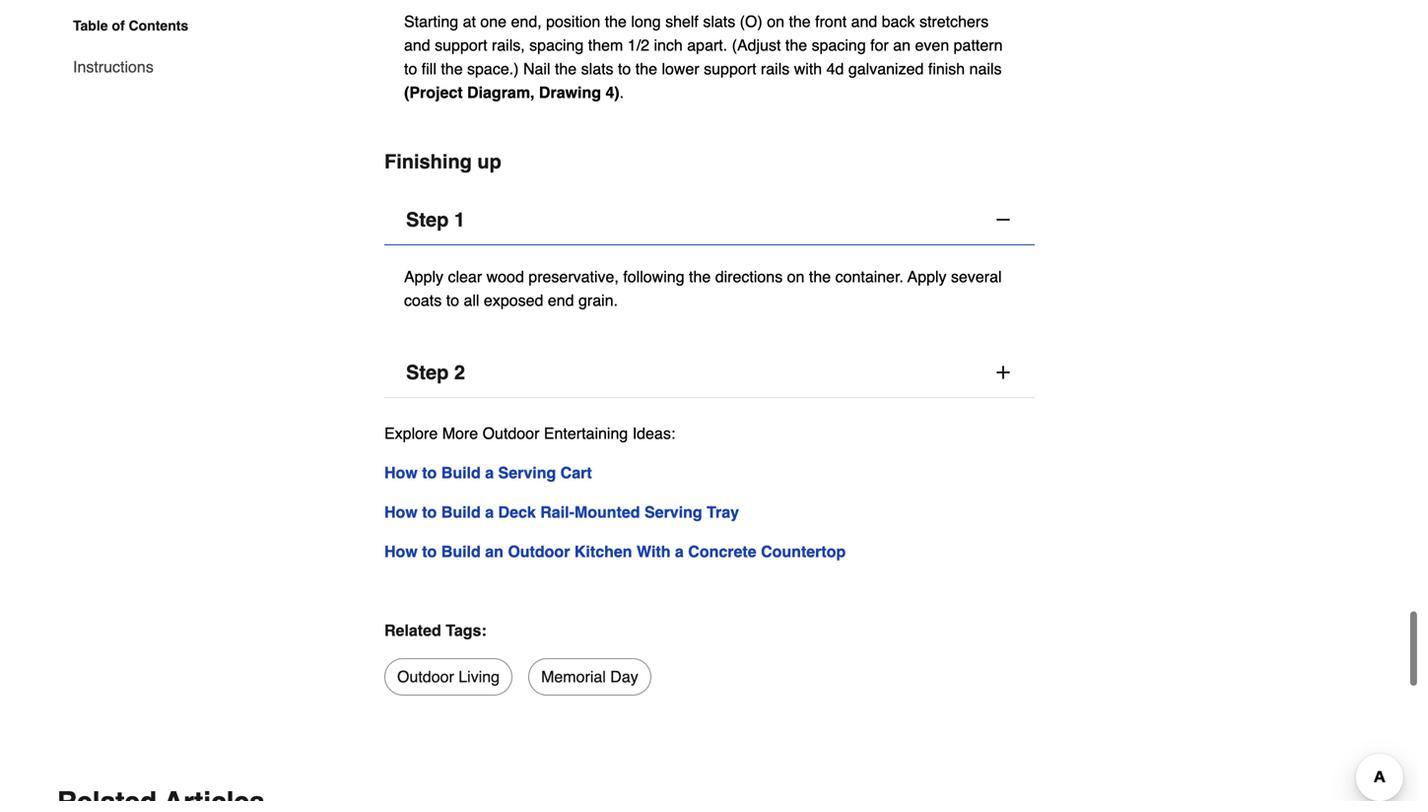 Task type: locate. For each thing, give the bounding box(es) containing it.
back
[[882, 12, 916, 30]]

living
[[459, 668, 500, 686]]

grain.
[[579, 291, 618, 309]]

1 apply from the left
[[404, 268, 444, 286]]

and up fill
[[404, 36, 431, 54]]

1 horizontal spatial spacing
[[812, 36, 866, 54]]

step left 1
[[406, 208, 449, 231]]

a right with at the left bottom of the page
[[675, 543, 684, 561]]

1 how from the top
[[385, 464, 418, 482]]

1 vertical spatial on
[[787, 268, 805, 286]]

3 build from the top
[[442, 543, 481, 561]]

outdoor living
[[397, 668, 500, 686]]

serving
[[498, 464, 556, 482], [645, 503, 703, 521]]

to left fill
[[404, 60, 417, 78]]

spacing down position
[[530, 36, 584, 54]]

0 horizontal spatial apply
[[404, 268, 444, 286]]

lower
[[662, 60, 700, 78]]

build for outdoor
[[442, 543, 481, 561]]

step for step 1
[[406, 208, 449, 231]]

slats
[[703, 12, 736, 30], [581, 60, 614, 78]]

with
[[637, 543, 671, 561]]

1 vertical spatial step
[[406, 361, 449, 384]]

to
[[404, 60, 417, 78], [618, 60, 631, 78], [446, 291, 460, 309], [422, 464, 437, 482], [422, 503, 437, 521], [422, 543, 437, 561]]

the up them
[[605, 12, 627, 30]]

clear
[[448, 268, 482, 286]]

related tags:
[[385, 622, 487, 640]]

position
[[546, 12, 601, 30]]

them
[[588, 36, 624, 54]]

build for serving
[[442, 464, 481, 482]]

apply left 'several'
[[908, 268, 947, 286]]

2 how from the top
[[385, 503, 418, 521]]

0 vertical spatial how
[[385, 464, 418, 482]]

step inside button
[[406, 361, 449, 384]]

support down apart.
[[704, 60, 757, 78]]

0 vertical spatial a
[[485, 464, 494, 482]]

concrete
[[689, 543, 757, 561]]

1 horizontal spatial slats
[[703, 12, 736, 30]]

following
[[624, 268, 685, 286]]

0 horizontal spatial an
[[485, 543, 504, 561]]

0 vertical spatial serving
[[498, 464, 556, 482]]

2 spacing from the left
[[812, 36, 866, 54]]

step 2 button
[[385, 348, 1035, 398]]

1 vertical spatial an
[[485, 543, 504, 561]]

2 build from the top
[[442, 503, 481, 521]]

2
[[454, 361, 465, 384]]

0 horizontal spatial and
[[404, 36, 431, 54]]

how
[[385, 464, 418, 482], [385, 503, 418, 521], [385, 543, 418, 561]]

kitchen
[[575, 543, 633, 561]]

spacing
[[530, 36, 584, 54], [812, 36, 866, 54]]

apply up coats
[[404, 268, 444, 286]]

rails,
[[492, 36, 525, 54]]

apart.
[[688, 36, 728, 54]]

to inside 'apply clear wood preservative, following the directions on the container. apply several coats to all exposed end grain.'
[[446, 291, 460, 309]]

outdoor down rail-
[[508, 543, 570, 561]]

an right for
[[894, 36, 911, 54]]

step inside button
[[406, 208, 449, 231]]

1 vertical spatial outdoor
[[508, 543, 570, 561]]

spacing up 4d
[[812, 36, 866, 54]]

build down the more
[[442, 464, 481, 482]]

instructions
[[73, 58, 154, 76]]

related
[[385, 622, 442, 640]]

1 vertical spatial build
[[442, 503, 481, 521]]

0 horizontal spatial spacing
[[530, 36, 584, 54]]

2 vertical spatial build
[[442, 543, 481, 561]]

.
[[620, 83, 624, 101]]

front
[[816, 12, 847, 30]]

tags:
[[446, 622, 487, 640]]

to left "all"
[[446, 291, 460, 309]]

build up the tags:
[[442, 543, 481, 561]]

1 vertical spatial a
[[485, 503, 494, 521]]

the down 1/2
[[636, 60, 658, 78]]

finishing
[[385, 150, 472, 173]]

a left deck
[[485, 503, 494, 521]]

table
[[73, 18, 108, 34]]

build down how to build a serving cart at left bottom
[[442, 503, 481, 521]]

outdoor up how to build a serving cart link
[[483, 424, 540, 443]]

slats down them
[[581, 60, 614, 78]]

and up for
[[852, 12, 878, 30]]

step for step 2
[[406, 361, 449, 384]]

a
[[485, 464, 494, 482], [485, 503, 494, 521], [675, 543, 684, 561]]

1 horizontal spatial apply
[[908, 268, 947, 286]]

outdoor down related tags:
[[397, 668, 454, 686]]

1 horizontal spatial serving
[[645, 503, 703, 521]]

1 horizontal spatial an
[[894, 36, 911, 54]]

on right directions
[[787, 268, 805, 286]]

serving up with at the left bottom of the page
[[645, 503, 703, 521]]

end,
[[511, 12, 542, 30]]

support down at
[[435, 36, 488, 54]]

how for how to build a serving cart
[[385, 464, 418, 482]]

all
[[464, 291, 480, 309]]

apply
[[404, 268, 444, 286], [908, 268, 947, 286]]

to up related tags:
[[422, 543, 437, 561]]

container.
[[836, 268, 904, 286]]

4d
[[827, 60, 844, 78]]

0 vertical spatial step
[[406, 208, 449, 231]]

1 vertical spatial and
[[404, 36, 431, 54]]

a down explore more outdoor entertaining ideas:
[[485, 464, 494, 482]]

finish
[[929, 60, 966, 78]]

an
[[894, 36, 911, 54], [485, 543, 504, 561]]

plus image
[[994, 363, 1014, 382]]

1
[[454, 208, 465, 231]]

rails
[[761, 60, 790, 78]]

end
[[548, 291, 574, 309]]

drawing
[[539, 83, 602, 101]]

support
[[435, 36, 488, 54], [704, 60, 757, 78]]

shelf
[[666, 12, 699, 30]]

mounted
[[575, 503, 640, 521]]

0 horizontal spatial serving
[[498, 464, 556, 482]]

exposed
[[484, 291, 544, 309]]

0 vertical spatial outdoor
[[483, 424, 540, 443]]

step
[[406, 208, 449, 231], [406, 361, 449, 384]]

1 horizontal spatial support
[[704, 60, 757, 78]]

and
[[852, 12, 878, 30], [404, 36, 431, 54]]

on right (o)
[[767, 12, 785, 30]]

1 vertical spatial how
[[385, 503, 418, 521]]

serving down explore more outdoor entertaining ideas:
[[498, 464, 556, 482]]

coats
[[404, 291, 442, 309]]

0 horizontal spatial slats
[[581, 60, 614, 78]]

how to build a serving cart link
[[385, 464, 592, 482]]

slats up apart.
[[703, 12, 736, 30]]

1 step from the top
[[406, 208, 449, 231]]

memorial day link
[[529, 659, 652, 696]]

the left container.
[[809, 268, 831, 286]]

4)
[[606, 83, 620, 101]]

0 horizontal spatial support
[[435, 36, 488, 54]]

nails
[[970, 60, 1002, 78]]

the up drawing
[[555, 60, 577, 78]]

2 apply from the left
[[908, 268, 947, 286]]

0 vertical spatial an
[[894, 36, 911, 54]]

0 horizontal spatial on
[[767, 12, 785, 30]]

the right following
[[689, 268, 711, 286]]

to down explore
[[422, 464, 437, 482]]

0 vertical spatial build
[[442, 464, 481, 482]]

rail-
[[541, 503, 575, 521]]

an down deck
[[485, 543, 504, 561]]

2 vertical spatial how
[[385, 543, 418, 561]]

fill
[[422, 60, 437, 78]]

0 vertical spatial and
[[852, 12, 878, 30]]

how to build a serving cart
[[385, 464, 592, 482]]

1 vertical spatial support
[[704, 60, 757, 78]]

1 build from the top
[[442, 464, 481, 482]]

0 vertical spatial on
[[767, 12, 785, 30]]

1 vertical spatial slats
[[581, 60, 614, 78]]

directions
[[716, 268, 783, 286]]

3 how from the top
[[385, 543, 418, 561]]

step left 2
[[406, 361, 449, 384]]

an inside starting at one end, position the long shelf slats (o) on the front and back stretchers and support rails, spacing them 1/2 inch apart. (adjust the spacing for an even pattern to fill the space.) nail the slats to the lower support rails with 4d galvanized finish nails (project diagram, drawing 4) .
[[894, 36, 911, 54]]

apply clear wood preservative, following the directions on the container. apply several coats to all exposed end grain.
[[404, 268, 1002, 309]]

1 horizontal spatial on
[[787, 268, 805, 286]]

long
[[631, 12, 661, 30]]

build
[[442, 464, 481, 482], [442, 503, 481, 521], [442, 543, 481, 561]]

on
[[767, 12, 785, 30], [787, 268, 805, 286]]

minus image
[[994, 210, 1014, 230]]

2 step from the top
[[406, 361, 449, 384]]



Task type: vqa. For each thing, say whether or not it's contained in the screenshot.
topmost upholstery
no



Task type: describe. For each thing, give the bounding box(es) containing it.
the up "with"
[[786, 36, 808, 54]]

starting at one end, position the long shelf slats (o) on the front and back stretchers and support rails, spacing them 1/2 inch apart. (adjust the spacing for an even pattern to fill the space.) nail the slats to the lower support rails with 4d galvanized finish nails (project diagram, drawing 4) .
[[404, 12, 1003, 101]]

(project
[[404, 83, 463, 101]]

explore
[[385, 424, 438, 443]]

how to build a deck rail-mounted serving tray
[[385, 503, 740, 521]]

to down how to build a serving cart link
[[422, 503, 437, 521]]

table of contents element
[[57, 16, 189, 79]]

on inside 'apply clear wood preservative, following the directions on the container. apply several coats to all exposed end grain.'
[[787, 268, 805, 286]]

countertop
[[761, 543, 846, 561]]

a for deck
[[485, 503, 494, 521]]

how for how to build an outdoor kitchen with a concrete countertop
[[385, 543, 418, 561]]

2 vertical spatial outdoor
[[397, 668, 454, 686]]

up
[[478, 150, 502, 173]]

of
[[112, 18, 125, 34]]

diagram,
[[467, 83, 535, 101]]

build for deck
[[442, 503, 481, 521]]

1 vertical spatial serving
[[645, 503, 703, 521]]

to up .
[[618, 60, 631, 78]]

(o)
[[740, 12, 763, 30]]

even
[[916, 36, 950, 54]]

entertaining
[[544, 424, 628, 443]]

1/2
[[628, 36, 650, 54]]

1 horizontal spatial and
[[852, 12, 878, 30]]

cart
[[561, 464, 592, 482]]

stretchers
[[920, 12, 989, 30]]

contents
[[129, 18, 189, 34]]

nail
[[524, 60, 551, 78]]

how to build an outdoor kitchen with a concrete countertop
[[385, 543, 846, 561]]

wood
[[487, 268, 524, 286]]

explore more outdoor entertaining ideas:
[[385, 424, 676, 443]]

tray
[[707, 503, 740, 521]]

with
[[794, 60, 823, 78]]

step 1
[[406, 208, 465, 231]]

on inside starting at one end, position the long shelf slats (o) on the front and back stretchers and support rails, spacing them 1/2 inch apart. (adjust the spacing for an even pattern to fill the space.) nail the slats to the lower support rails with 4d galvanized finish nails (project diagram, drawing 4) .
[[767, 12, 785, 30]]

1 spacing from the left
[[530, 36, 584, 54]]

day
[[611, 668, 639, 686]]

at
[[463, 12, 476, 30]]

the right fill
[[441, 60, 463, 78]]

pattern
[[954, 36, 1003, 54]]

(adjust
[[732, 36, 781, 54]]

starting
[[404, 12, 459, 30]]

galvanized
[[849, 60, 924, 78]]

outdoor living link
[[385, 659, 513, 696]]

step 1 button
[[385, 195, 1035, 245]]

memorial
[[541, 668, 606, 686]]

how to build an outdoor kitchen with a concrete countertop link
[[385, 543, 846, 561]]

0 vertical spatial support
[[435, 36, 488, 54]]

memorial day
[[541, 668, 639, 686]]

more
[[442, 424, 478, 443]]

a for serving
[[485, 464, 494, 482]]

finishing up
[[385, 150, 502, 173]]

inch
[[654, 36, 683, 54]]

instructions link
[[73, 43, 154, 79]]

table of contents
[[73, 18, 189, 34]]

2 vertical spatial a
[[675, 543, 684, 561]]

0 vertical spatial slats
[[703, 12, 736, 30]]

preservative,
[[529, 268, 619, 286]]

for
[[871, 36, 889, 54]]

one
[[481, 12, 507, 30]]

ideas:
[[633, 424, 676, 443]]

how for how to build a deck rail-mounted serving tray
[[385, 503, 418, 521]]

how to build a deck rail-mounted serving tray link
[[385, 503, 740, 521]]

space.)
[[467, 60, 519, 78]]

step 2
[[406, 361, 465, 384]]

the left the front
[[789, 12, 811, 30]]

several
[[952, 268, 1002, 286]]

deck
[[498, 503, 536, 521]]



